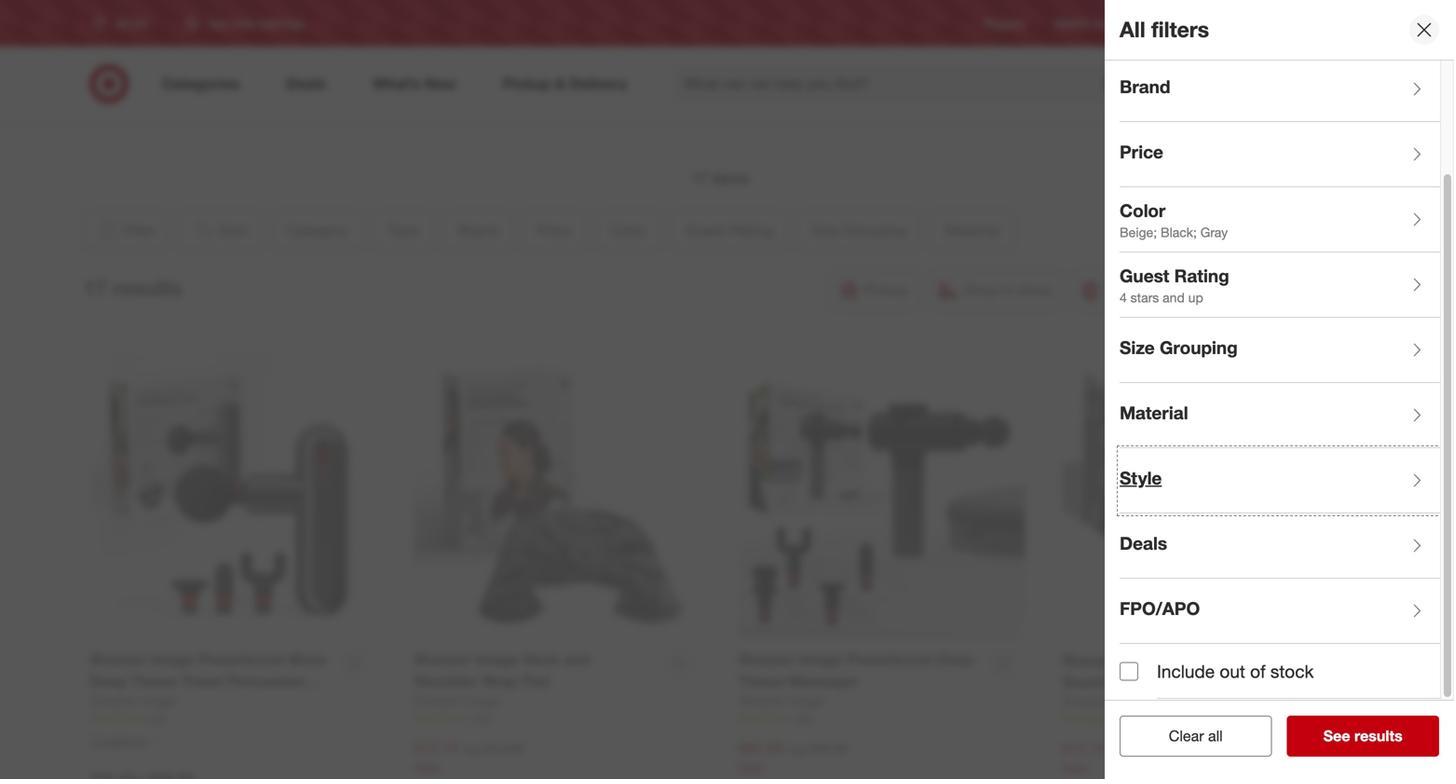 Task type: vqa. For each thing, say whether or not it's contained in the screenshot.
right $14.99
yes



Task type: locate. For each thing, give the bounding box(es) containing it.
weekly ad
[[1055, 16, 1108, 30]]

0 horizontal spatial $12.74
[[414, 739, 459, 757]]

1 horizontal spatial $12.74
[[1063, 740, 1107, 758]]

reg down 144
[[462, 740, 482, 756]]

reg down 146
[[1111, 741, 1130, 757]]

$14.99 down 146
[[1134, 741, 1173, 757]]

231 link
[[738, 710, 1025, 726]]

results
[[113, 275, 182, 301], [1355, 727, 1403, 745]]

gray
[[1201, 224, 1228, 240]]

4
[[1120, 289, 1127, 306]]

17 for 17 results
[[83, 275, 107, 301]]

0 vertical spatial results
[[113, 275, 182, 301]]

style
[[1120, 467, 1162, 489]]

0 horizontal spatial sale
[[414, 760, 440, 776]]

all
[[1209, 727, 1223, 745]]

Include out of stock checkbox
[[1120, 662, 1139, 681]]

144
[[472, 711, 491, 725]]

0 horizontal spatial results
[[113, 275, 182, 301]]

search button
[[1124, 63, 1169, 108]]

146 link
[[1063, 711, 1351, 727]]

1 horizontal spatial results
[[1355, 727, 1403, 745]]

$14.99
[[485, 740, 524, 756], [1134, 741, 1173, 757]]

reg down the 231
[[787, 740, 806, 756]]

17
[[692, 169, 708, 187], [83, 275, 107, 301]]

$12.74 reg $14.99 sale down 146
[[1063, 740, 1173, 777]]

231
[[796, 711, 815, 725]]

reg for 144
[[462, 740, 482, 756]]

size
[[1120, 337, 1155, 358]]

1 horizontal spatial $14.99
[[1134, 741, 1173, 757]]

redcard link
[[1138, 15, 1183, 31]]

price
[[1120, 141, 1164, 163]]

0 vertical spatial 17
[[692, 169, 708, 187]]

see results
[[1324, 727, 1403, 745]]

2 horizontal spatial sale
[[1063, 761, 1088, 777]]

black;
[[1161, 224, 1197, 240]]

all filters
[[1120, 16, 1210, 43]]

1 vertical spatial 17
[[83, 275, 107, 301]]

and
[[1163, 289, 1185, 306]]

weekly ad link
[[1055, 15, 1108, 31]]

all
[[1120, 16, 1146, 43]]

$84.99
[[738, 739, 783, 757]]

$14.99 down 144
[[485, 740, 524, 756]]

17 items
[[692, 169, 749, 187]]

sale for 144
[[414, 760, 440, 776]]

$84.99 reg $99.99 sale
[[738, 739, 848, 776]]

1 horizontal spatial reg
[[787, 740, 806, 756]]

sale
[[414, 760, 440, 776], [738, 760, 764, 776], [1063, 761, 1088, 777]]

reg for 231
[[787, 740, 806, 756]]

$12.74 reg $14.99 sale
[[414, 739, 524, 776], [1063, 740, 1173, 777]]

1 horizontal spatial sale
[[738, 760, 764, 776]]

results inside button
[[1355, 727, 1403, 745]]

filters
[[1152, 16, 1210, 43]]

rating
[[1175, 265, 1230, 287]]

guest
[[1120, 265, 1170, 287]]

0 horizontal spatial $14.99
[[485, 740, 524, 756]]

fpo/apo button
[[1120, 579, 1441, 644]]

$14.99 for 146
[[1134, 741, 1173, 757]]

reg
[[462, 740, 482, 756], [787, 740, 806, 756], [1111, 741, 1130, 757]]

0 horizontal spatial reg
[[462, 740, 482, 756]]

1 horizontal spatial 17
[[692, 169, 708, 187]]

0 horizontal spatial 17
[[83, 275, 107, 301]]

1 horizontal spatial $12.74 reg $14.99 sale
[[1063, 740, 1173, 777]]

$12.74 reg $14.99 sale down 144
[[414, 739, 524, 776]]

$12.74
[[414, 739, 459, 757], [1063, 740, 1107, 758]]

146
[[1121, 712, 1139, 726]]

ad
[[1094, 16, 1108, 30]]

sale for 146
[[1063, 761, 1088, 777]]

of
[[1251, 661, 1266, 682]]

fpo/apo
[[1120, 598, 1200, 619]]

size grouping button
[[1120, 318, 1441, 383]]

2 horizontal spatial reg
[[1111, 741, 1130, 757]]

0 horizontal spatial $12.74 reg $14.99 sale
[[414, 739, 524, 776]]

$99.99
[[809, 740, 848, 756]]

1 vertical spatial results
[[1355, 727, 1403, 745]]

material button
[[1120, 383, 1441, 448]]

reg inside $84.99 reg $99.99 sale
[[787, 740, 806, 756]]

115
[[148, 711, 166, 725]]

style button
[[1120, 448, 1441, 513]]

brand
[[1120, 76, 1171, 97]]

sale inside $84.99 reg $99.99 sale
[[738, 760, 764, 776]]



Task type: describe. For each thing, give the bounding box(es) containing it.
beige;
[[1120, 224, 1157, 240]]

results for 17 results
[[113, 275, 182, 301]]

$12.74 reg $14.99 sale for 146
[[1063, 740, 1173, 777]]

17 results
[[83, 275, 182, 301]]

registry
[[984, 16, 1025, 30]]

stars
[[1131, 289, 1159, 306]]

$12.74 for 144
[[414, 739, 459, 757]]

brand button
[[1120, 57, 1441, 122]]

include out of stock
[[1157, 661, 1314, 682]]

price button
[[1120, 122, 1441, 187]]

deals button
[[1120, 513, 1441, 579]]

all filters dialog
[[1105, 0, 1455, 779]]

see
[[1324, 727, 1351, 745]]

items
[[712, 169, 749, 187]]

sale for 231
[[738, 760, 764, 776]]

$14.99 for 144
[[485, 740, 524, 756]]

weekly
[[1055, 16, 1091, 30]]

clear all
[[1169, 727, 1223, 745]]

115 link
[[90, 710, 377, 726]]

stock
[[1271, 661, 1314, 682]]

$12.74 for 146
[[1063, 740, 1107, 758]]

deals
[[1120, 533, 1168, 554]]

clear
[[1169, 727, 1204, 745]]

up
[[1189, 289, 1204, 306]]

color beige; black; gray
[[1120, 200, 1228, 240]]

redcard
[[1138, 16, 1183, 30]]

see results button
[[1287, 716, 1440, 757]]

include
[[1157, 661, 1215, 682]]

out
[[1220, 661, 1246, 682]]

size grouping
[[1120, 337, 1238, 358]]

color
[[1120, 200, 1166, 221]]

guest rating 4 stars and up
[[1120, 265, 1230, 306]]

$12.74 reg $14.99 sale for 144
[[414, 739, 524, 776]]

144 link
[[414, 710, 701, 726]]

registry link
[[984, 15, 1025, 31]]

results for see results
[[1355, 727, 1403, 745]]

reg for 146
[[1111, 741, 1130, 757]]

clear all button
[[1120, 716, 1272, 757]]

material
[[1120, 402, 1189, 424]]

17 for 17 items
[[692, 169, 708, 187]]

grouping
[[1160, 337, 1238, 358]]

What can we help you find? suggestions appear below search field
[[673, 63, 1137, 104]]

search
[[1124, 76, 1169, 95]]



